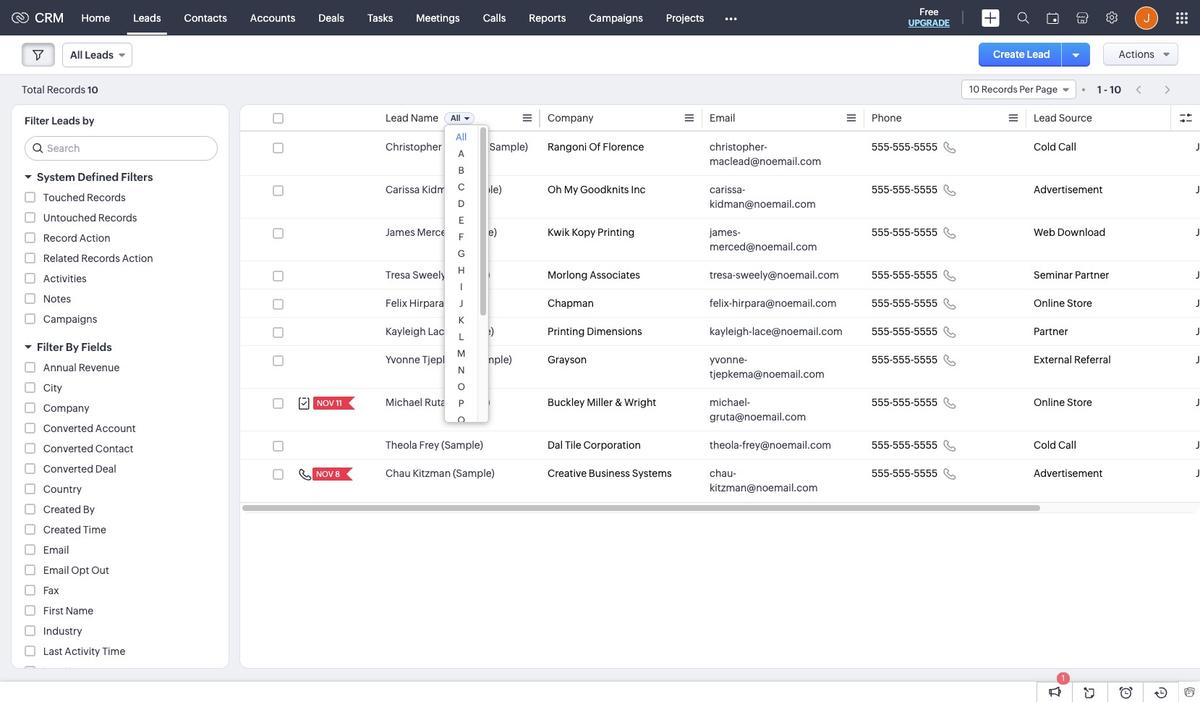 Task type: locate. For each thing, give the bounding box(es) containing it.
10 inside 10 records per page field
[[970, 84, 980, 95]]

campaigns right reports
[[589, 12, 643, 24]]

action up related records action
[[79, 232, 110, 244]]

1 horizontal spatial company
[[548, 112, 594, 124]]

1 vertical spatial call
[[1059, 439, 1077, 451]]

online store
[[1034, 298, 1093, 309], [1034, 397, 1093, 408]]

(sample) for james merced (sample)
[[455, 227, 497, 238]]

5555 for carissa- kidman@noemail.com
[[914, 184, 938, 195]]

0 vertical spatial store
[[1068, 298, 1093, 309]]

0 vertical spatial online
[[1034, 298, 1066, 309]]

2 5555 from the top
[[914, 184, 938, 195]]

store down external referral at right
[[1068, 397, 1093, 408]]

name for last name
[[65, 666, 93, 678]]

tresa-sweely@noemail.com
[[710, 269, 840, 281]]

converted up converted deal
[[43, 443, 93, 455]]

10 je from the top
[[1197, 468, 1201, 479]]

1 last from the top
[[43, 646, 63, 657]]

5555 for chau- kitzman@noemail.com
[[914, 468, 938, 479]]

(sample) inside chau kitzman (sample) "link"
[[453, 468, 495, 479]]

2 call from the top
[[1059, 439, 1077, 451]]

tile
[[565, 439, 582, 451]]

5555 for kayleigh-lace@noemail.com
[[914, 326, 938, 337]]

Other Modules field
[[716, 6, 747, 29]]

6 je from the top
[[1197, 326, 1201, 337]]

555-
[[872, 141, 893, 153], [893, 141, 914, 153], [872, 184, 893, 195], [893, 184, 914, 195], [872, 227, 893, 238], [893, 227, 914, 238], [872, 269, 893, 281], [893, 269, 914, 281], [872, 298, 893, 309], [893, 298, 914, 309], [872, 326, 893, 337], [893, 326, 914, 337], [872, 354, 893, 366], [893, 354, 914, 366], [872, 397, 893, 408], [893, 397, 914, 408], [872, 439, 893, 451], [893, 439, 914, 451], [872, 468, 893, 479], [893, 468, 914, 479]]

all up total records 10
[[70, 49, 83, 61]]

0 vertical spatial nov
[[317, 399, 334, 408]]

calls
[[483, 12, 506, 24]]

1 vertical spatial partner
[[1034, 326, 1069, 337]]

1 vertical spatial by
[[83, 504, 95, 515]]

tresa sweely (sample)
[[386, 269, 490, 281]]

2 online from the top
[[1034, 397, 1066, 408]]

5555 for james- merced@noemail.com
[[914, 227, 938, 238]]

2 cold call from the top
[[1034, 439, 1077, 451]]

dal
[[548, 439, 563, 451]]

theola-frey@noemail.com link
[[710, 438, 832, 452]]

555-555-5555 for felix-hirpara@noemail.com
[[872, 298, 938, 309]]

lace@noemail.com
[[753, 326, 843, 337]]

2 horizontal spatial 10
[[1111, 84, 1122, 95]]

0 horizontal spatial campaigns
[[43, 313, 97, 325]]

2 vertical spatial name
[[65, 666, 93, 678]]

james- merced@noemail.com link
[[710, 225, 843, 254]]

converted up country
[[43, 463, 93, 475]]

online for felix-hirpara@noemail.com
[[1034, 298, 1066, 309]]

accounts
[[250, 12, 296, 24]]

time down the created by at the bottom left of page
[[83, 524, 106, 536]]

seminar partner
[[1034, 269, 1110, 281]]

0 vertical spatial online store
[[1034, 298, 1093, 309]]

email up fax
[[43, 565, 69, 576]]

records down "touched records"
[[98, 212, 137, 224]]

by inside dropdown button
[[66, 341, 79, 353]]

all inside field
[[70, 49, 83, 61]]

8 555-555-5555 from the top
[[872, 397, 938, 408]]

1 vertical spatial 1
[[1062, 674, 1066, 683]]

1 advertisement from the top
[[1034, 184, 1104, 195]]

online store down external referral at right
[[1034, 397, 1093, 408]]

1 horizontal spatial 10
[[970, 84, 980, 95]]

gruta@noemail.com
[[710, 411, 807, 423]]

6 555-555-5555 from the top
[[872, 326, 938, 337]]

wright
[[625, 397, 657, 408]]

james merced (sample)
[[386, 227, 497, 238]]

je for yvonne- tjepkema@noemail.com
[[1197, 354, 1201, 366]]

(sample)
[[487, 141, 528, 153], [460, 184, 502, 195], [455, 227, 497, 238], [449, 269, 490, 281], [446, 298, 488, 309], [453, 326, 494, 337], [470, 354, 512, 366], [449, 397, 490, 408], [442, 439, 483, 451], [453, 468, 495, 479]]

0 horizontal spatial all
[[70, 49, 83, 61]]

5 je from the top
[[1197, 298, 1201, 309]]

5 5555 from the top
[[914, 298, 938, 309]]

2 converted from the top
[[43, 443, 93, 455]]

1 vertical spatial cold call
[[1034, 439, 1077, 451]]

555-555-5555 for chau- kitzman@noemail.com
[[872, 468, 938, 479]]

7 555-555-5555 from the top
[[872, 354, 938, 366]]

0 vertical spatial time
[[83, 524, 106, 536]]

1 horizontal spatial leads
[[85, 49, 114, 61]]

nov left 11
[[317, 399, 334, 408]]

store for felix-hirpara@noemail.com
[[1068, 298, 1093, 309]]

1 horizontal spatial printing
[[598, 227, 635, 238]]

(sample) inside carissa kidman (sample) link
[[460, 184, 502, 195]]

2 cold from the top
[[1034, 439, 1057, 451]]

9 555-555-5555 from the top
[[872, 439, 938, 451]]

1 horizontal spatial action
[[122, 253, 153, 264]]

1 horizontal spatial 1
[[1098, 84, 1102, 95]]

1 horizontal spatial campaigns
[[589, 12, 643, 24]]

lead down page
[[1034, 112, 1057, 124]]

555-555-5555 for theola-frey@noemail.com
[[872, 439, 938, 451]]

2 last from the top
[[43, 666, 63, 678]]

5 555-555-5555 from the top
[[872, 298, 938, 309]]

1 online store from the top
[[1034, 298, 1093, 309]]

4 555-555-5555 from the top
[[872, 269, 938, 281]]

by up created time
[[83, 504, 95, 515]]

name up christopher
[[411, 112, 439, 124]]

7 5555 from the top
[[914, 354, 938, 366]]

records inside field
[[982, 84, 1018, 95]]

filter up 'annual'
[[37, 341, 63, 353]]

je for michael- gruta@noemail.com
[[1197, 397, 1201, 408]]

tresa-sweely@noemail.com link
[[710, 268, 840, 282]]

leads left by
[[52, 115, 80, 127]]

je for kayleigh-lace@noemail.com
[[1197, 326, 1201, 337]]

name right first
[[66, 605, 94, 617]]

3 je from the top
[[1197, 227, 1201, 238]]

all leads
[[70, 49, 114, 61]]

theola frey (sample) link
[[386, 438, 483, 452]]

1 call from the top
[[1059, 141, 1077, 153]]

chau
[[386, 468, 411, 479]]

james merced (sample) link
[[386, 225, 497, 240]]

(sample) for yvonne tjepkema (sample)
[[470, 354, 512, 366]]

external referral
[[1034, 354, 1112, 366]]

0 vertical spatial 1
[[1098, 84, 1102, 95]]

10 records per page
[[970, 84, 1058, 95]]

3 555-555-5555 from the top
[[872, 227, 938, 238]]

0 horizontal spatial company
[[43, 402, 89, 414]]

phone
[[872, 112, 902, 124]]

(sample) for christopher maclead (sample)
[[487, 141, 528, 153]]

nov left 8
[[316, 470, 334, 478]]

activities
[[43, 273, 87, 284]]

revenue
[[79, 362, 120, 374]]

last down industry at the bottom
[[43, 646, 63, 657]]

(sample) inside christopher maclead (sample) link
[[487, 141, 528, 153]]

1 vertical spatial name
[[66, 605, 94, 617]]

by
[[82, 115, 94, 127]]

555-555-5555
[[872, 141, 938, 153], [872, 184, 938, 195], [872, 227, 938, 238], [872, 269, 938, 281], [872, 298, 938, 309], [872, 326, 938, 337], [872, 354, 938, 366], [872, 397, 938, 408], [872, 439, 938, 451], [872, 468, 938, 479]]

3 converted from the top
[[43, 463, 93, 475]]

kwik kopy printing
[[548, 227, 635, 238]]

l
[[459, 332, 464, 342]]

(sample) up "d"
[[460, 184, 502, 195]]

created for created time
[[43, 524, 81, 536]]

carissa- kidman@noemail.com link
[[710, 182, 843, 211]]

(sample) inside the kayleigh lace (sample) link
[[453, 326, 494, 337]]

created down country
[[43, 504, 81, 515]]

(sample) inside tresa sweely (sample) link
[[449, 269, 490, 281]]

yvonne
[[386, 354, 420, 366]]

country
[[43, 484, 82, 495]]

3 5555 from the top
[[914, 227, 938, 238]]

1 5555 from the top
[[914, 141, 938, 153]]

4 5555 from the top
[[914, 269, 938, 281]]

0 vertical spatial by
[[66, 341, 79, 353]]

records down the record action
[[81, 253, 120, 264]]

0 vertical spatial action
[[79, 232, 110, 244]]

nov for chau
[[316, 470, 334, 478]]

1 for 1 - 10
[[1098, 84, 1102, 95]]

created
[[43, 504, 81, 515], [43, 524, 81, 536]]

associates
[[590, 269, 641, 281]]

store down seminar partner
[[1068, 298, 1093, 309]]

(sample) inside theola frey (sample) link
[[442, 439, 483, 451]]

lead for lead source
[[1034, 112, 1057, 124]]

created for created by
[[43, 504, 81, 515]]

(sample) for chau kitzman (sample)
[[453, 468, 495, 479]]

0 vertical spatial filter
[[25, 115, 49, 127]]

rangoni
[[548, 141, 587, 153]]

1 vertical spatial cold
[[1034, 439, 1057, 451]]

0 horizontal spatial by
[[66, 341, 79, 353]]

1 vertical spatial online
[[1034, 397, 1066, 408]]

company down the city
[[43, 402, 89, 414]]

1 vertical spatial printing
[[548, 326, 585, 337]]

555-555-5555 for james- merced@noemail.com
[[872, 227, 938, 238]]

email up christopher-
[[710, 112, 736, 124]]

morlong
[[548, 269, 588, 281]]

sweely
[[413, 269, 446, 281]]

online store down seminar partner
[[1034, 298, 1093, 309]]

leads down home
[[85, 49, 114, 61]]

reports link
[[518, 0, 578, 35]]

(sample) inside 'michael ruta (sample)' link
[[449, 397, 490, 408]]

partner right seminar
[[1076, 269, 1110, 281]]

action down 'untouched records'
[[122, 253, 153, 264]]

records for related
[[81, 253, 120, 264]]

d
[[458, 198, 465, 209]]

je for james- merced@noemail.com
[[1197, 227, 1201, 238]]

created down the created by at the bottom left of page
[[43, 524, 81, 536]]

5555 for michael- gruta@noemail.com
[[914, 397, 938, 408]]

all up christopher maclead (sample)
[[451, 114, 461, 122]]

j
[[460, 298, 464, 309]]

calendar image
[[1047, 12, 1060, 24]]

lead
[[1028, 49, 1051, 60], [386, 112, 409, 124], [1034, 112, 1057, 124]]

1 vertical spatial filter
[[37, 341, 63, 353]]

create menu element
[[974, 0, 1009, 35]]

2 vertical spatial converted
[[43, 463, 93, 475]]

1 555-555-5555 from the top
[[872, 141, 938, 153]]

(sample) right maclead
[[487, 141, 528, 153]]

records up filter leads by
[[47, 84, 86, 95]]

advertisement for chau- kitzman@noemail.com
[[1034, 468, 1104, 479]]

records
[[47, 84, 86, 95], [982, 84, 1018, 95], [87, 192, 126, 203], [98, 212, 137, 224], [81, 253, 120, 264]]

filter
[[25, 115, 49, 127], [37, 341, 63, 353]]

(sample) inside the felix hirpara (sample) link
[[446, 298, 488, 309]]

2 vertical spatial leads
[[52, 115, 80, 127]]

printing right kopy
[[598, 227, 635, 238]]

last
[[43, 646, 63, 657], [43, 666, 63, 678]]

11
[[336, 399, 342, 408]]

(sample) inside 'yvonne tjepkema (sample)' 'link'
[[470, 354, 512, 366]]

h
[[458, 265, 465, 276]]

(sample) for michael ruta (sample)
[[449, 397, 490, 408]]

(sample) down q
[[442, 439, 483, 451]]

0 vertical spatial all
[[70, 49, 83, 61]]

online down seminar
[[1034, 298, 1066, 309]]

navigation
[[1129, 79, 1179, 100]]

leads right home
[[133, 12, 161, 24]]

page
[[1036, 84, 1058, 95]]

email down created time
[[43, 544, 69, 556]]

create
[[994, 49, 1026, 60]]

1 vertical spatial store
[[1068, 397, 1093, 408]]

ruta
[[425, 397, 447, 408]]

records left per
[[982, 84, 1018, 95]]

0 vertical spatial converted
[[43, 423, 93, 434]]

advertisement for carissa- kidman@noemail.com
[[1034, 184, 1104, 195]]

lead right create
[[1028, 49, 1051, 60]]

1 vertical spatial advertisement
[[1034, 468, 1104, 479]]

1 vertical spatial email
[[43, 544, 69, 556]]

0 vertical spatial advertisement
[[1034, 184, 1104, 195]]

0 vertical spatial last
[[43, 646, 63, 657]]

action
[[79, 232, 110, 244], [122, 253, 153, 264]]

je for felix-hirpara@noemail.com
[[1197, 298, 1201, 309]]

1 vertical spatial campaigns
[[43, 313, 97, 325]]

4 je from the top
[[1197, 269, 1201, 281]]

name for lead name
[[411, 112, 439, 124]]

8
[[335, 470, 340, 478]]

10 5555 from the top
[[914, 468, 938, 479]]

2 advertisement from the top
[[1034, 468, 1104, 479]]

0 vertical spatial partner
[[1076, 269, 1110, 281]]

record action
[[43, 232, 110, 244]]

filter down total
[[25, 115, 49, 127]]

2 horizontal spatial leads
[[133, 12, 161, 24]]

je for tresa-sweely@noemail.com
[[1197, 269, 1201, 281]]

tresa-
[[710, 269, 736, 281]]

2 created from the top
[[43, 524, 81, 536]]

2 online store from the top
[[1034, 397, 1093, 408]]

All Leads field
[[62, 43, 132, 67]]

7 je from the top
[[1197, 354, 1201, 366]]

(sample) up the m
[[453, 326, 494, 337]]

10 for 1 - 10
[[1111, 84, 1122, 95]]

records for total
[[47, 84, 86, 95]]

2 je from the top
[[1197, 184, 1201, 195]]

9 5555 from the top
[[914, 439, 938, 451]]

10
[[1111, 84, 1122, 95], [970, 84, 980, 95], [88, 84, 98, 95]]

(sample) for carissa kidman (sample)
[[460, 184, 502, 195]]

time right activity
[[102, 646, 125, 657]]

(sample) down e
[[455, 227, 497, 238]]

filter inside dropdown button
[[37, 341, 63, 353]]

online down the external
[[1034, 397, 1066, 408]]

tjepkema@noemail.com
[[710, 368, 825, 380]]

converted for converted account
[[43, 423, 93, 434]]

time
[[83, 524, 106, 536], [102, 646, 125, 657]]

records down the defined
[[87, 192, 126, 203]]

james
[[386, 227, 415, 238]]

0 horizontal spatial leads
[[52, 115, 80, 127]]

1 cold from the top
[[1034, 141, 1057, 153]]

by for created
[[83, 504, 95, 515]]

(sample) down i
[[446, 298, 488, 309]]

1 cold call from the top
[[1034, 141, 1077, 153]]

campaigns
[[589, 12, 643, 24], [43, 313, 97, 325]]

10 up by
[[88, 84, 98, 95]]

10 right -
[[1111, 84, 1122, 95]]

partner up the external
[[1034, 326, 1069, 337]]

0 horizontal spatial partner
[[1034, 326, 1069, 337]]

converted up converted contact at bottom left
[[43, 423, 93, 434]]

by up annual revenue
[[66, 341, 79, 353]]

call for theola-frey@noemail.com
[[1059, 439, 1077, 451]]

1 vertical spatial nov
[[316, 470, 334, 478]]

nov
[[317, 399, 334, 408], [316, 470, 334, 478]]

1 vertical spatial company
[[43, 402, 89, 414]]

555-555-5555 for christopher- maclead@noemail.com
[[872, 141, 938, 153]]

555-555-5555 for tresa-sweely@noemail.com
[[872, 269, 938, 281]]

(sample) right the m
[[470, 354, 512, 366]]

1 horizontal spatial all
[[451, 114, 461, 122]]

0 vertical spatial leads
[[133, 12, 161, 24]]

related records action
[[43, 253, 153, 264]]

1 je from the top
[[1197, 141, 1201, 153]]

nov 11 link
[[313, 397, 344, 410]]

0 vertical spatial name
[[411, 112, 439, 124]]

cold
[[1034, 141, 1057, 153], [1034, 439, 1057, 451]]

industry
[[43, 625, 82, 637]]

last down the last activity time
[[43, 666, 63, 678]]

1 vertical spatial action
[[122, 253, 153, 264]]

frey@noemail.com
[[743, 439, 832, 451]]

lead up christopher
[[386, 112, 409, 124]]

records for touched
[[87, 192, 126, 203]]

leads for filter leads by
[[52, 115, 80, 127]]

(sample) inside the james merced (sample) 'link'
[[455, 227, 497, 238]]

records for untouched
[[98, 212, 137, 224]]

0 vertical spatial call
[[1059, 141, 1077, 153]]

tresa
[[386, 269, 411, 281]]

9 je from the top
[[1197, 439, 1201, 451]]

1 store from the top
[[1068, 298, 1093, 309]]

1 online from the top
[[1034, 298, 1066, 309]]

contact
[[95, 443, 134, 455]]

reports
[[529, 12, 566, 24]]

2 555-555-5555 from the top
[[872, 184, 938, 195]]

0 vertical spatial company
[[548, 112, 594, 124]]

annual revenue
[[43, 362, 120, 374]]

(sample) right kitzman in the bottom of the page
[[453, 468, 495, 479]]

1 vertical spatial created
[[43, 524, 81, 536]]

10 left per
[[970, 84, 980, 95]]

1 horizontal spatial partner
[[1076, 269, 1110, 281]]

0 vertical spatial campaigns
[[589, 12, 643, 24]]

1 vertical spatial last
[[43, 666, 63, 678]]

0 horizontal spatial 1
[[1062, 674, 1066, 683]]

je for chau- kitzman@noemail.com
[[1197, 468, 1201, 479]]

inc
[[631, 184, 646, 195]]

6 5555 from the top
[[914, 326, 938, 337]]

call
[[1059, 141, 1077, 153], [1059, 439, 1077, 451]]

10 inside total records 10
[[88, 84, 98, 95]]

1 horizontal spatial by
[[83, 504, 95, 515]]

kidman@noemail.com
[[710, 198, 816, 210]]

leads inside field
[[85, 49, 114, 61]]

2 store from the top
[[1068, 397, 1093, 408]]

campaigns down notes
[[43, 313, 97, 325]]

8 je from the top
[[1197, 397, 1201, 408]]

defined
[[78, 171, 119, 183]]

(sample) up i
[[449, 269, 490, 281]]

yvonne tjepkema (sample)
[[386, 354, 512, 366]]

1 vertical spatial all
[[451, 114, 461, 122]]

kayleigh-lace@noemail.com link
[[710, 324, 843, 339]]

converted for converted contact
[[43, 443, 93, 455]]

(sample) for kayleigh lace (sample)
[[453, 326, 494, 337]]

company up rangoni
[[548, 112, 594, 124]]

1 vertical spatial converted
[[43, 443, 93, 455]]

(sample) down o
[[449, 397, 490, 408]]

all for all
[[451, 114, 461, 122]]

chau kitzman (sample)
[[386, 468, 495, 479]]

10 555-555-5555 from the top
[[872, 468, 938, 479]]

store
[[1068, 298, 1093, 309], [1068, 397, 1093, 408]]

name down activity
[[65, 666, 93, 678]]

8 5555 from the top
[[914, 397, 938, 408]]

555-555-5555 for yvonne- tjepkema@noemail.com
[[872, 354, 938, 366]]

filter for filter leads by
[[25, 115, 49, 127]]

row group
[[240, 133, 1201, 502]]

0 vertical spatial created
[[43, 504, 81, 515]]

1 vertical spatial online store
[[1034, 397, 1093, 408]]

1 converted from the top
[[43, 423, 93, 434]]

1 created from the top
[[43, 504, 81, 515]]

0 horizontal spatial 10
[[88, 84, 98, 95]]

tresa sweely (sample) link
[[386, 268, 490, 282]]

0 vertical spatial cold
[[1034, 141, 1057, 153]]

records for 10
[[982, 84, 1018, 95]]

0 vertical spatial cold call
[[1034, 141, 1077, 153]]

1 vertical spatial leads
[[85, 49, 114, 61]]

printing up grayson
[[548, 326, 585, 337]]



Task type: describe. For each thing, give the bounding box(es) containing it.
theola-
[[710, 439, 743, 451]]

row group containing christopher maclead (sample)
[[240, 133, 1201, 502]]

lead inside create lead "button"
[[1028, 49, 1051, 60]]

555-555-5555 for carissa- kidman@noemail.com
[[872, 184, 938, 195]]

oh my goodknits inc
[[548, 184, 646, 195]]

business
[[589, 468, 631, 479]]

buckley miller & wright
[[548, 397, 657, 408]]

2 vertical spatial email
[[43, 565, 69, 576]]

create menu image
[[982, 9, 1000, 26]]

nov for michael
[[317, 399, 334, 408]]

michael
[[386, 397, 423, 408]]

store for michael- gruta@noemail.com
[[1068, 397, 1093, 408]]

&
[[615, 397, 623, 408]]

system
[[37, 171, 75, 183]]

fields
[[81, 341, 112, 353]]

je for theola-frey@noemail.com
[[1197, 439, 1201, 451]]

first
[[43, 605, 64, 617]]

0 vertical spatial printing
[[598, 227, 635, 238]]

je for carissa- kidman@noemail.com
[[1197, 184, 1201, 195]]

g
[[458, 248, 465, 259]]

555-555-5555 for kayleigh-lace@noemail.com
[[872, 326, 938, 337]]

online store for felix-hirpara@noemail.com
[[1034, 298, 1093, 309]]

5555 for yvonne- tjepkema@noemail.com
[[914, 354, 938, 366]]

corporation
[[584, 439, 641, 451]]

hirpara@noemail.com
[[733, 298, 837, 309]]

chau-
[[710, 468, 737, 479]]

Search text field
[[25, 137, 217, 160]]

k
[[459, 315, 465, 326]]

total
[[22, 84, 45, 95]]

filter leads by
[[25, 115, 94, 127]]

james- merced@noemail.com
[[710, 227, 818, 253]]

fax
[[43, 585, 59, 596]]

filters
[[121, 171, 153, 183]]

cold call for theola-frey@noemail.com
[[1034, 439, 1077, 451]]

5555 for felix-hirpara@noemail.com
[[914, 298, 938, 309]]

crm
[[35, 10, 64, 25]]

actions
[[1119, 49, 1155, 60]]

chau- kitzman@noemail.com link
[[710, 466, 843, 495]]

1 - 10
[[1098, 84, 1122, 95]]

converted contact
[[43, 443, 134, 455]]

online store for michael- gruta@noemail.com
[[1034, 397, 1093, 408]]

10 for total records 10
[[88, 84, 98, 95]]

0 horizontal spatial printing
[[548, 326, 585, 337]]

leads for all leads
[[85, 49, 114, 61]]

hirpara
[[410, 298, 444, 309]]

meetings
[[416, 12, 460, 24]]

crm link
[[12, 10, 64, 25]]

last for last name
[[43, 666, 63, 678]]

dal tile corporation
[[548, 439, 641, 451]]

felix-hirpara@noemail.com
[[710, 298, 837, 309]]

f
[[459, 232, 464, 243]]

call for christopher- maclead@noemail.com
[[1059, 141, 1077, 153]]

home
[[82, 12, 110, 24]]

cold for christopher- maclead@noemail.com
[[1034, 141, 1057, 153]]

kopy
[[572, 227, 596, 238]]

home link
[[70, 0, 122, 35]]

theola frey (sample)
[[386, 439, 483, 451]]

sweely@noemail.com
[[736, 269, 840, 281]]

goodknits
[[581, 184, 629, 195]]

lead for lead name
[[386, 112, 409, 124]]

all for all leads
[[70, 49, 83, 61]]

upgrade
[[909, 18, 950, 28]]

tasks
[[368, 12, 393, 24]]

converted for converted deal
[[43, 463, 93, 475]]

0 vertical spatial email
[[710, 112, 736, 124]]

search element
[[1009, 0, 1039, 35]]

per
[[1020, 84, 1034, 95]]

a b c d e f g h i j k l m n o p q
[[458, 148, 466, 426]]

untouched
[[43, 212, 96, 224]]

last name
[[43, 666, 93, 678]]

projects link
[[655, 0, 716, 35]]

je for christopher- maclead@noemail.com
[[1197, 141, 1201, 153]]

last for last activity time
[[43, 646, 63, 657]]

james-
[[710, 227, 741, 238]]

1 vertical spatial time
[[102, 646, 125, 657]]

0 horizontal spatial action
[[79, 232, 110, 244]]

online for michael- gruta@noemail.com
[[1034, 397, 1066, 408]]

5555 for tresa-sweely@noemail.com
[[914, 269, 938, 281]]

deal
[[95, 463, 116, 475]]

felix hirpara (sample) link
[[386, 296, 488, 311]]

download
[[1058, 227, 1106, 238]]

christopher-
[[710, 141, 768, 153]]

system defined filters button
[[12, 164, 229, 190]]

n
[[458, 365, 465, 376]]

q
[[458, 415, 465, 426]]

opt
[[71, 565, 89, 576]]

profile image
[[1136, 6, 1159, 29]]

city
[[43, 382, 62, 394]]

contacts link
[[173, 0, 239, 35]]

cold call for christopher- maclead@noemail.com
[[1034, 141, 1077, 153]]

untouched records
[[43, 212, 137, 224]]

(sample) for tresa sweely (sample)
[[449, 269, 490, 281]]

creative business systems
[[548, 468, 672, 479]]

10 Records Per Page field
[[962, 80, 1077, 99]]

kwik
[[548, 227, 570, 238]]

cold for theola-frey@noemail.com
[[1034, 439, 1057, 451]]

nov 8 link
[[313, 468, 342, 481]]

m
[[458, 348, 466, 359]]

create lead button
[[979, 43, 1065, 67]]

(sample) for theola frey (sample)
[[442, 439, 483, 451]]

(sample) for felix hirpara (sample)
[[446, 298, 488, 309]]

1 for 1
[[1062, 674, 1066, 683]]

kitzman
[[413, 468, 451, 479]]

carissa kidman (sample) link
[[386, 182, 502, 197]]

tasks link
[[356, 0, 405, 35]]

filter by fields
[[37, 341, 112, 353]]

michael ruta (sample) link
[[386, 395, 490, 410]]

5555 for theola-frey@noemail.com
[[914, 439, 938, 451]]

search image
[[1018, 12, 1030, 24]]

converted account
[[43, 423, 136, 434]]

5555 for christopher- maclead@noemail.com
[[914, 141, 938, 153]]

of
[[589, 141, 601, 153]]

related
[[43, 253, 79, 264]]

lead name
[[386, 112, 439, 124]]

carissa kidman (sample)
[[386, 184, 502, 195]]

free
[[920, 7, 939, 17]]

name for first name
[[66, 605, 94, 617]]

created time
[[43, 524, 106, 536]]

theola
[[386, 439, 417, 451]]

buckley
[[548, 397, 585, 408]]

merced
[[417, 227, 453, 238]]

christopher maclead (sample)
[[386, 141, 528, 153]]

c
[[458, 182, 465, 193]]

rangoni of florence
[[548, 141, 644, 153]]

campaigns link
[[578, 0, 655, 35]]

o
[[458, 381, 465, 392]]

merced@noemail.com
[[710, 241, 818, 253]]

morlong associates
[[548, 269, 641, 281]]

555-555-5555 for michael- gruta@noemail.com
[[872, 397, 938, 408]]

annual
[[43, 362, 77, 374]]

nov 8
[[316, 470, 340, 478]]

kayleigh-
[[710, 326, 753, 337]]

filter for filter by fields
[[37, 341, 63, 353]]

-
[[1105, 84, 1108, 95]]

christopher- maclead@noemail.com link
[[710, 140, 843, 169]]

by for filter
[[66, 341, 79, 353]]

profile element
[[1127, 0, 1168, 35]]

web download
[[1034, 227, 1106, 238]]



Task type: vqa. For each thing, say whether or not it's contained in the screenshot.


